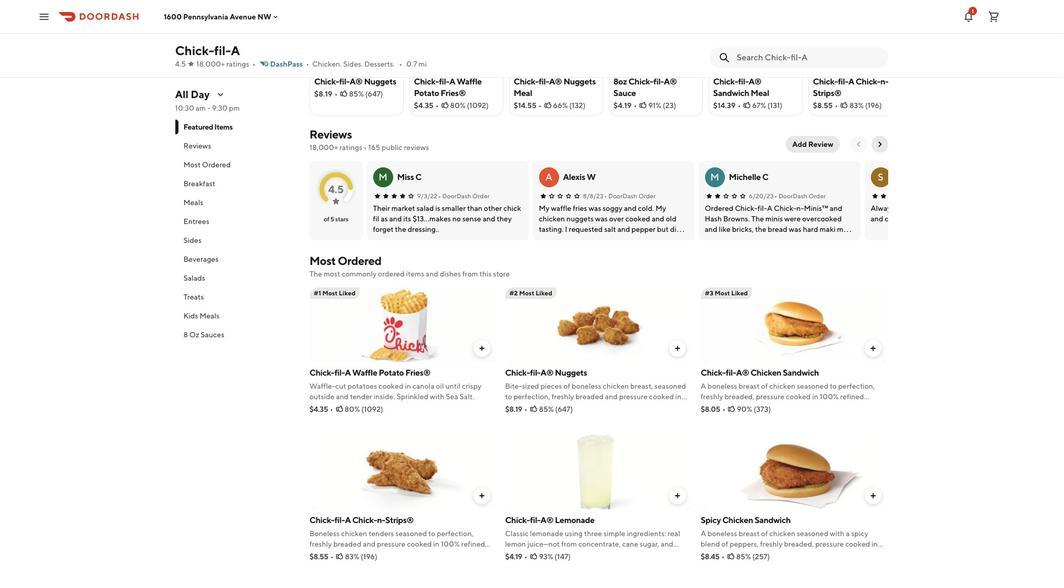 Task type: locate. For each thing, give the bounding box(es) containing it.
of inside chick-fil-a® chicken sandwich a boneless breast of chicken seasoned to perfection, freshly breaded, pressure cooked in 100% refined peanut oil and served on a toasted, buttered bun with dill pickle chips. also available on a multigrain bun.
[[762, 383, 769, 391]]

liked for nuggets
[[536, 290, 553, 297]]

2 horizontal spatial seasoned
[[798, 383, 829, 391]]

0 vertical spatial potato
[[414, 88, 439, 98]]

fil- for chick-fil-a
[[214, 43, 231, 58]]

peanut down boneless at the left of page
[[310, 551, 334, 560]]

• down outside
[[330, 406, 333, 414]]

2 horizontal spatial freshly
[[701, 393, 724, 401]]

sea
[[446, 393, 459, 401]]

previous image
[[855, 140, 864, 149]]

1 horizontal spatial fries®
[[441, 88, 466, 98]]

0 horizontal spatial waffle
[[353, 368, 378, 378]]

meals up entrees
[[184, 199, 204, 207]]

dipping
[[506, 414, 531, 422]]

a® inside chick-fil-a® nuggets bite-sized pieces of boneless chicken breast, seasoned to perfection, freshly breaded and pressure cooked in 100% refined peanut oil. available with choice of dipping sauce.
[[541, 368, 554, 378]]

• inside reviews 18,000+ ratings • 165 public reviews
[[364, 143, 367, 152]]

sandwich up (257)
[[755, 516, 791, 526]]

waffle inside chick-fil-a waffle potato fries®
[[457, 77, 482, 87]]

ordered up breakfast
[[202, 161, 231, 169]]

strips® inside chick-fil-a chick-n- strips®
[[814, 88, 842, 98]]

$8.05 •
[[701, 406, 726, 414]]

all day
[[175, 88, 210, 100]]

0 vertical spatial 100%
[[820, 393, 839, 401]]

cooked inside chick-fil-a® nuggets bite-sized pieces of boneless chicken breast, seasoned to perfection, freshly breaded and pressure cooked in 100% refined peanut oil. available with choice of dipping sauce.
[[650, 393, 675, 401]]

0 vertical spatial n-
[[881, 77, 889, 87]]

(132)
[[570, 101, 586, 110]]

1 horizontal spatial chick-fil-a chick-n-strips® image
[[809, 0, 902, 73]]

100%
[[820, 393, 839, 401], [506, 404, 524, 412], [441, 541, 460, 549]]

• doordash order right '8/8/23'
[[605, 192, 656, 200]]

1 horizontal spatial ratings
[[340, 143, 363, 152]]

meal up 67%
[[751, 88, 770, 98]]

refined inside the chick-fil-a chick-n-strips® boneless chicken tenders seasoned to perfection, freshly breaded and pressure cooked in 100% refined peanut oil.
[[462, 541, 486, 549]]

notification bell image
[[963, 10, 976, 23]]

n-
[[881, 77, 889, 87], [377, 516, 386, 526]]

fil- for chick-fil-a waffle potato fries®
[[439, 77, 450, 87]]

18,000+ down chick-fil-a
[[197, 60, 225, 68]]

a® up 66%
[[550, 77, 562, 87]]

1 horizontal spatial ordered
[[338, 254, 382, 268]]

(23)
[[663, 101, 677, 110]]

2 horizontal spatial 85%
[[737, 553, 752, 562]]

c for miss c
[[416, 172, 422, 182]]

0 vertical spatial from
[[463, 270, 478, 278]]

a® up lemonade
[[541, 516, 554, 526]]

85% (647) down chick-fil-a® nuggets
[[349, 90, 383, 98]]

fil- inside chick-fil-a waffle potato fries® waffle-cut potatoes cooked in canola oil until crispy outside and tender inside. sprinkled with sea salt.
[[335, 368, 345, 378]]

0 horizontal spatial a
[[784, 404, 788, 412]]

0 horizontal spatial chicken
[[341, 530, 367, 539]]

to inside chick-fil-a® chicken sandwich a boneless breast of chicken seasoned to perfection, freshly breaded, pressure cooked in 100% refined peanut oil and served on a toasted, buttered bun with dill pickle chips. also available on a multigrain bun.
[[831, 383, 837, 391]]

ratings left the "165"
[[340, 143, 363, 152]]

100% for chick-fil-a chick-n-strips®
[[441, 541, 460, 549]]

1 vertical spatial 83%
[[345, 553, 360, 562]]

0 vertical spatial oil.
[[577, 404, 586, 412]]

chicken up available
[[603, 383, 629, 391]]

with inside chick-fil-a® chicken sandwich a boneless breast of chicken seasoned to perfection, freshly breaded, pressure cooked in 100% refined peanut oil and served on a toasted, buttered bun with dill pickle chips. also available on a multigrain bun.
[[863, 404, 878, 412]]

peanut up sauce. on the right
[[551, 404, 575, 412]]

1 vertical spatial strips®
[[386, 516, 414, 526]]

chick- for chick-fil-a
[[175, 43, 214, 58]]

m for michelle c
[[711, 172, 720, 183]]

$8.55 down chick-fil-a chick-n- strips®
[[814, 101, 833, 110]]

from inside most ordered the most commonly ordered items and dishes from this store
[[463, 270, 478, 278]]

1 vertical spatial waffle
[[353, 368, 378, 378]]

water.
[[506, 551, 526, 560]]

0 horizontal spatial liked
[[339, 290, 356, 297]]

boneless up available
[[572, 383, 602, 391]]

breakfast
[[184, 180, 215, 188]]

breaded
[[576, 393, 604, 401], [334, 541, 362, 549]]

chick-fil-a
[[175, 43, 240, 58]]

ordered for most ordered
[[202, 161, 231, 169]]

open menu image
[[38, 10, 50, 23]]

1 horizontal spatial reviews
[[310, 128, 352, 141]]

90% (373)
[[738, 406, 772, 414]]

(196) down tenders
[[361, 553, 378, 562]]

1 horizontal spatial m
[[711, 172, 720, 183]]

cooked
[[379, 383, 404, 391], [650, 393, 675, 401], [787, 393, 811, 401], [407, 541, 432, 549]]

most up the
[[310, 254, 336, 268]]

m for miss c
[[379, 172, 388, 183]]

meal inside chick-fil-a® sandwich meal
[[751, 88, 770, 98]]

1 vertical spatial ratings
[[340, 143, 363, 152]]

a
[[784, 404, 788, 412], [813, 414, 816, 422]]

fries® for chick-fil-a waffle potato fries® waffle-cut potatoes cooked in canola oil until crispy outside and tender inside. sprinkled with sea salt.
[[406, 368, 431, 378]]

a® inside chick-fil-a® nuggets meal
[[550, 77, 562, 87]]

breakfast button
[[175, 174, 297, 193]]

meal
[[514, 88, 533, 98], [751, 88, 770, 98]]

2 liked from the left
[[536, 290, 553, 297]]

refined inside chick-fil-a® nuggets bite-sized pieces of boneless chicken breast, seasoned to perfection, freshly breaded and pressure cooked in 100% refined peanut oil. available with choice of dipping sauce.
[[526, 404, 550, 412]]

1 vertical spatial 85% (647)
[[539, 406, 573, 414]]

pressure inside chick-fil-a® chicken sandwich a boneless breast of chicken seasoned to perfection, freshly breaded, pressure cooked in 100% refined peanut oil and served on a toasted, buttered bun with dill pickle chips. also available on a multigrain bun.
[[757, 393, 785, 401]]

fil- for chick-fil-a® chicken sandwich a boneless breast of chicken seasoned to perfection, freshly breaded, pressure cooked in 100% refined peanut oil and served on a toasted, buttered bun with dill pickle chips. also available on a multigrain bun.
[[726, 368, 737, 378]]

most for chick-fil-a® chicken sandwich
[[715, 290, 731, 297]]

2 horizontal spatial with
[[863, 404, 878, 412]]

0 vertical spatial 80% (1092)
[[451, 101, 489, 110]]

commonly
[[342, 270, 377, 278]]

ordered inside button
[[202, 161, 231, 169]]

0 vertical spatial (196)
[[866, 101, 883, 110]]

desserts.
[[365, 60, 395, 68]]

80% down chick-fil-a waffle potato fries®
[[451, 101, 466, 110]]

chick-fil-a® lemonade classic lemonade using three simple ingredients: real lemon juice—not from concentrate, cane sugar, and water.
[[506, 516, 681, 560]]

-
[[208, 104, 211, 112]]

1 horizontal spatial oil
[[727, 404, 735, 412]]

2 doordash from the left
[[609, 192, 638, 200]]

pressure for strips®
[[377, 541, 406, 549]]

peanut for strips®
[[310, 551, 334, 560]]

fil- inside the chick-fil-a chick-n-strips® boneless chicken tenders seasoned to perfection, freshly breaded and pressure cooked in 100% refined peanut oil.
[[335, 516, 345, 526]]

dashpass •
[[270, 60, 309, 68]]

165
[[369, 143, 381, 152]]

• down sauce on the top of page
[[634, 101, 637, 110]]

$8.55 down boneless at the left of page
[[310, 553, 329, 562]]

$4.19 for $4.19
[[614, 101, 632, 110]]

perfection,
[[839, 383, 876, 391], [514, 393, 551, 401], [437, 530, 474, 539]]

0 vertical spatial chick-fil-a® nuggets image
[[310, 0, 403, 73]]

chick-fil-a® nuggets meal image
[[510, 0, 603, 73]]

and inside chick-fil-a® nuggets bite-sized pieces of boneless chicken breast, seasoned to perfection, freshly breaded and pressure cooked in 100% refined peanut oil. available with choice of dipping sauce.
[[606, 393, 618, 401]]

on up available
[[774, 404, 783, 412]]

1 horizontal spatial strips®
[[814, 88, 842, 98]]

$4.35 for $4.35
[[414, 101, 434, 110]]

2 horizontal spatial to
[[831, 383, 837, 391]]

a® up (23) on the right top
[[664, 77, 677, 87]]

breaded up available
[[576, 393, 604, 401]]

also
[[755, 414, 770, 422]]

nuggets up pieces
[[555, 368, 588, 378]]

chick- for chick-fil-a® sandwich meal
[[714, 77, 739, 87]]

fil- for chick-fil-a® nuggets bite-sized pieces of boneless chicken breast, seasoned to perfection, freshly breaded and pressure cooked in 100% refined peanut oil. available with choice of dipping sauce.
[[531, 368, 541, 378]]

a inside chick-fil-a waffle potato fries®
[[450, 77, 456, 87]]

peanut
[[551, 404, 575, 412], [701, 404, 725, 412], [310, 551, 334, 560]]

83%
[[850, 101, 865, 110], [345, 553, 360, 562]]

n- inside the chick-fil-a chick-n-strips® boneless chicken tenders seasoned to perfection, freshly breaded and pressure cooked in 100% refined peanut oil.
[[377, 516, 386, 526]]

seasoned up toasted,
[[798, 383, 829, 391]]

chick- for chick-fil-a® nuggets meal
[[514, 77, 539, 87]]

chick-fil-a waffle potato fries® image up chick-fil-a waffle potato fries®
[[410, 0, 503, 73]]

boneless inside chick-fil-a® nuggets bite-sized pieces of boneless chicken breast, seasoned to perfection, freshly breaded and pressure cooked in 100% refined peanut oil. available with choice of dipping sauce.
[[572, 383, 602, 391]]

1 doordash from the left
[[443, 192, 472, 200]]

potato down mi
[[414, 88, 439, 98]]

n- for chick-fil-a chick-n-strips® boneless chicken tenders seasoned to perfection, freshly breaded and pressure cooked in 100% refined peanut oil.
[[377, 516, 386, 526]]

4.5 up the of 5 stars
[[328, 183, 344, 195]]

fil- inside chick-fil-a chick-n- strips®
[[839, 77, 849, 87]]

ratings inside reviews 18,000+ ratings • 165 public reviews
[[340, 143, 363, 152]]

Item Search search field
[[737, 52, 880, 64]]

refined inside chick-fil-a® chicken sandwich a boneless breast of chicken seasoned to perfection, freshly breaded, pressure cooked in 100% refined peanut oil and served on a toasted, buttered bun with dill pickle chips. also available on a multigrain bun.
[[841, 393, 865, 401]]

(1092) down tender
[[362, 406, 383, 414]]

chick- inside chick-fil-a waffle potato fries® waffle-cut potatoes cooked in canola oil until crispy outside and tender inside. sprinkled with sea salt.
[[310, 368, 335, 378]]

(196) down chick-fil-a chick-n- strips®
[[866, 101, 883, 110]]

waffle
[[457, 77, 482, 87], [353, 368, 378, 378]]

1 horizontal spatial 100%
[[506, 404, 524, 412]]

liked for chicken
[[732, 290, 749, 297]]

sauce
[[614, 88, 637, 98]]

a® for chick-fil-a® chicken sandwich a boneless breast of chicken seasoned to perfection, freshly breaded, pressure cooked in 100% refined peanut oil and served on a toasted, buttered bun with dill pickle chips. also available on a multigrain bun.
[[737, 368, 750, 378]]

pressure inside the chick-fil-a chick-n-strips® boneless chicken tenders seasoned to perfection, freshly breaded and pressure cooked in 100% refined peanut oil.
[[377, 541, 406, 549]]

chick- for chick-fil-a® lemonade classic lemonade using three simple ingredients: real lemon juice—not from concentrate, cane sugar, and water.
[[506, 516, 531, 526]]

spicy chicken sandwich image
[[701, 436, 889, 510]]

freshly up $8.05 •
[[701, 393, 724, 401]]

ordered for most ordered the most commonly ordered items and dishes from this store
[[338, 254, 382, 268]]

breaded inside the chick-fil-a chick-n-strips® boneless chicken tenders seasoned to perfection, freshly breaded and pressure cooked in 100% refined peanut oil.
[[334, 541, 362, 549]]

reviews button
[[175, 137, 297, 156]]

to down bite-
[[506, 393, 512, 401]]

0 horizontal spatial $8.55
[[310, 553, 329, 562]]

$8.19 down chicken.
[[314, 90, 333, 98]]

and inside chick-fil-a® chicken sandwich a boneless breast of chicken seasoned to perfection, freshly breaded, pressure cooked in 100% refined peanut oil and served on a toasted, buttered bun with dill pickle chips. also available on a multigrain bun.
[[736, 404, 749, 412]]

with left choice
[[620, 404, 635, 412]]

most
[[184, 161, 201, 169], [310, 254, 336, 268], [323, 290, 338, 297], [520, 290, 535, 297], [715, 290, 731, 297]]

1 horizontal spatial boneless
[[708, 383, 738, 391]]

100% inside chick-fil-a® chicken sandwich a boneless breast of chicken seasoned to perfection, freshly breaded, pressure cooked in 100% refined peanut oil and served on a toasted, buttered bun with dill pickle chips. also available on a multigrain bun.
[[820, 393, 839, 401]]

strips® up tenders
[[386, 516, 414, 526]]

refined up bun
[[841, 393, 865, 401]]

chicken left tenders
[[341, 530, 367, 539]]

1 vertical spatial $8.19
[[506, 406, 523, 414]]

1 horizontal spatial a
[[813, 414, 816, 422]]

s
[[879, 172, 884, 183]]

1 horizontal spatial 18,000+
[[310, 143, 338, 152]]

66% (132)
[[554, 101, 586, 110]]

nuggets
[[364, 77, 397, 87], [564, 77, 596, 87], [555, 368, 588, 378]]

most for chick-fil-a waffle potato fries®
[[323, 290, 338, 297]]

0 horizontal spatial oil
[[436, 383, 444, 391]]

1 boneless from the left
[[572, 383, 602, 391]]

pressure down breast,
[[620, 393, 648, 401]]

1 horizontal spatial from
[[562, 541, 577, 549]]

order for miss c
[[473, 192, 490, 200]]

1 horizontal spatial seasoned
[[655, 383, 687, 391]]

and right items
[[426, 270, 439, 278]]

3 order from the left
[[809, 192, 827, 200]]

3 • doordash order from the left
[[775, 192, 827, 200]]

0 horizontal spatial 80% (1092)
[[345, 406, 383, 414]]

67%
[[753, 101, 767, 110]]

0 items, open order cart image
[[988, 10, 1001, 23]]

83% (196) down tenders
[[345, 553, 378, 562]]

doordash right 6/20/23
[[779, 192, 808, 200]]

• right 9/3/22 in the top of the page
[[439, 192, 441, 200]]

91% (23)
[[649, 101, 677, 110]]

with inside chick-fil-a waffle potato fries® waffle-cut potatoes cooked in canola oil until crispy outside and tender inside. sprinkled with sea salt.
[[430, 393, 445, 401]]

most inside button
[[184, 161, 201, 169]]

0 horizontal spatial breaded
[[334, 541, 362, 549]]

#2 most liked
[[510, 290, 553, 297]]

order for alexis w
[[639, 192, 656, 200]]

100% inside chick-fil-a® nuggets bite-sized pieces of boneless chicken breast, seasoned to perfection, freshly breaded and pressure cooked in 100% refined peanut oil. available with choice of dipping sauce.
[[506, 404, 524, 412]]

0 horizontal spatial (1092)
[[362, 406, 383, 414]]

• left sauce. on the right
[[525, 406, 528, 414]]

2 order from the left
[[639, 192, 656, 200]]

boneless inside chick-fil-a® chicken sandwich a boneless breast of chicken seasoned to perfection, freshly breaded, pressure cooked in 100% refined peanut oil and served on a toasted, buttered bun with dill pickle chips. also available on a multigrain bun.
[[708, 383, 738, 391]]

0 horizontal spatial chick-fil-a chick-n-strips® image
[[310, 436, 497, 510]]

fil- inside chick-fil-a® chicken sandwich a boneless breast of chicken seasoned to perfection, freshly breaded, pressure cooked in 100% refined peanut oil and served on a toasted, buttered bun with dill pickle chips. also available on a multigrain bun.
[[726, 368, 737, 378]]

liked down commonly
[[339, 290, 356, 297]]

a for chick-fil-a
[[231, 43, 240, 58]]

1 horizontal spatial 83%
[[850, 101, 865, 110]]

85% (647)
[[349, 90, 383, 98], [539, 406, 573, 414]]

add item to cart image
[[478, 345, 487, 353], [478, 492, 487, 501], [674, 492, 682, 501]]

potato inside chick-fil-a waffle potato fries® waffle-cut potatoes cooked in canola oil until crispy outside and tender inside. sprinkled with sea salt.
[[379, 368, 404, 378]]

chick-fil-a® chicken sandwich image
[[701, 288, 889, 363]]

add item to cart image
[[384, 54, 393, 63], [784, 54, 792, 63], [883, 54, 892, 63], [674, 345, 682, 353], [870, 345, 878, 353], [870, 492, 878, 501]]

$4.35 down chick-fil-a waffle potato fries®
[[414, 101, 434, 110]]

chick- for chick-fil-a chick-n-strips® boneless chicken tenders seasoned to perfection, freshly breaded and pressure cooked in 100% refined peanut oil.
[[310, 516, 335, 526]]

chick-fil-a chick-n-strips® image
[[809, 0, 902, 73], [310, 436, 497, 510]]

chicken inside chick-fil-a® nuggets bite-sized pieces of boneless chicken breast, seasoned to perfection, freshly breaded and pressure cooked in 100% refined peanut oil. available with choice of dipping sauce.
[[603, 383, 629, 391]]

0 horizontal spatial on
[[774, 404, 783, 412]]

and inside the chick-fil-a chick-n-strips® boneless chicken tenders seasoned to perfection, freshly breaded and pressure cooked in 100% refined peanut oil.
[[363, 541, 376, 549]]

potato up inside.
[[379, 368, 404, 378]]

dashpass
[[270, 60, 303, 68]]

1 horizontal spatial with
[[620, 404, 635, 412]]

fries® inside chick-fil-a waffle potato fries®
[[441, 88, 466, 98]]

featured
[[184, 123, 213, 131]]

and up available
[[606, 393, 618, 401]]

10:30 am - 9:30 pm
[[175, 104, 240, 112]]

1 horizontal spatial 4.5
[[328, 183, 344, 195]]

chick-fil-a® nuggets image
[[310, 0, 403, 73], [506, 288, 693, 363]]

#1 most liked
[[314, 290, 356, 297]]

waffle-
[[310, 383, 335, 391]]

bun
[[849, 404, 862, 412]]

and inside chick-fil-a waffle potato fries® waffle-cut potatoes cooked in canola oil until crispy outside and tender inside. sprinkled with sea salt.
[[336, 393, 349, 401]]

fil- inside chick-fil-a® nuggets meal
[[539, 77, 550, 87]]

1 vertical spatial meals
[[200, 312, 220, 321]]

$14.55
[[514, 101, 537, 110]]

1 horizontal spatial perfection,
[[514, 393, 551, 401]]

m left miss
[[379, 172, 388, 183]]

1 vertical spatial to
[[506, 393, 512, 401]]

• doordash order for michelle c
[[775, 192, 827, 200]]

(647) down chick-fil-a® nuggets
[[366, 90, 383, 98]]

0 vertical spatial reviews
[[310, 128, 352, 141]]

and down tenders
[[363, 541, 376, 549]]

chick- inside chick-fil-a® sandwich meal
[[714, 77, 739, 87]]

waffle inside chick-fil-a waffle potato fries® waffle-cut potatoes cooked in canola oil until crispy outside and tender inside. sprinkled with sea salt.
[[353, 368, 378, 378]]

alexis
[[564, 172, 586, 182]]

0 horizontal spatial n-
[[377, 516, 386, 526]]

and inside most ordered the most commonly ordered items and dishes from this store
[[426, 270, 439, 278]]

1 horizontal spatial waffle
[[457, 77, 482, 87]]

potato
[[414, 88, 439, 98], [379, 368, 404, 378]]

strips® inside the chick-fil-a chick-n-strips® boneless chicken tenders seasoned to perfection, freshly breaded and pressure cooked in 100% refined peanut oil.
[[386, 516, 414, 526]]

1 c from the left
[[416, 172, 422, 182]]

1 horizontal spatial doordash
[[609, 192, 638, 200]]

1 meal from the left
[[514, 88, 533, 98]]

85% (647) down pieces
[[539, 406, 573, 414]]

2 boneless from the left
[[708, 383, 738, 391]]

chick- for chick-fil-a® nuggets bite-sized pieces of boneless chicken breast, seasoned to perfection, freshly breaded and pressure cooked in 100% refined peanut oil. available with choice of dipping sauce.
[[506, 368, 531, 378]]

18,000+ down reviews link
[[310, 143, 338, 152]]

nuggets inside chick-fil-a® nuggets meal
[[564, 77, 596, 87]]

fil- inside chick-fil-a waffle potato fries®
[[439, 77, 450, 87]]

oz
[[190, 331, 199, 339]]

2 m from the left
[[711, 172, 720, 183]]

0 horizontal spatial $4.35
[[310, 406, 328, 414]]

oil. left available
[[577, 404, 586, 412]]

pressure down tenders
[[377, 541, 406, 549]]

a® for chick-fil-a® nuggets meal
[[550, 77, 562, 87]]

$4.35 •
[[310, 406, 333, 414]]

chicken inside the chick-fil-a chick-n-strips® boneless chicken tenders seasoned to perfection, freshly breaded and pressure cooked in 100% refined peanut oil.
[[341, 530, 367, 539]]

items
[[406, 270, 425, 278]]

0 horizontal spatial $4.19
[[506, 553, 523, 562]]

peanut inside the chick-fil-a chick-n-strips® boneless chicken tenders seasoned to perfection, freshly breaded and pressure cooked in 100% refined peanut oil.
[[310, 551, 334, 560]]

0 vertical spatial (1092)
[[467, 101, 489, 110]]

a® inside chick-fil-a® sandwich meal
[[749, 77, 762, 87]]

waffle for chick-fil-a waffle potato fries®
[[457, 77, 482, 87]]

simple
[[604, 530, 626, 539]]

liked for waffle
[[339, 290, 356, 297]]

chick- for chick-fil-a® chicken sandwich a boneless breast of chicken seasoned to perfection, freshly breaded, pressure cooked in 100% refined peanut oil and served on a toasted, buttered bun with dill pickle chips. also available on a multigrain bun.
[[701, 368, 726, 378]]

fil- inside chick-fil-a® sandwich meal
[[739, 77, 749, 87]]

83% (196)
[[850, 101, 883, 110], [345, 553, 378, 562]]

chick- inside chick-fil-a waffle potato fries®
[[414, 77, 439, 87]]

1 • doordash order from the left
[[439, 192, 490, 200]]

potato inside chick-fil-a waffle potato fries®
[[414, 88, 439, 98]]

c for michelle c
[[763, 172, 769, 182]]

• down boneless at the left of page
[[331, 553, 334, 562]]

10:30
[[175, 104, 194, 112]]

boneless
[[310, 530, 340, 539]]

0 vertical spatial to
[[831, 383, 837, 391]]

0 horizontal spatial ratings
[[227, 60, 249, 68]]

seasoned right tenders
[[396, 530, 427, 539]]

1600 pennsylvania avenue nw button
[[164, 12, 280, 21]]

(1092) down chick-fil-a waffle potato fries®
[[467, 101, 489, 110]]

0 vertical spatial perfection,
[[839, 383, 876, 391]]

ordered inside most ordered the most commonly ordered items and dishes from this store
[[338, 254, 382, 268]]

6/20/23
[[750, 192, 774, 200]]

fries® inside chick-fil-a waffle potato fries® waffle-cut potatoes cooked in canola oil until crispy outside and tender inside. sprinkled with sea salt.
[[406, 368, 431, 378]]

8oz
[[614, 77, 628, 87]]

chicken inside chick-fil-a® chicken sandwich a boneless breast of chicken seasoned to perfection, freshly breaded, pressure cooked in 100% refined peanut oil and served on a toasted, buttered bun with dill pickle chips. also available on a multigrain bun.
[[770, 383, 796, 391]]

order
[[473, 192, 490, 200], [639, 192, 656, 200], [809, 192, 827, 200]]

from left the this
[[463, 270, 478, 278]]

2 horizontal spatial doordash
[[779, 192, 808, 200]]

3 liked from the left
[[732, 290, 749, 297]]

oil up pickle at bottom right
[[727, 404, 735, 412]]

meal for chick-fil-a® sandwich meal
[[751, 88, 770, 98]]

0 horizontal spatial c
[[416, 172, 422, 182]]

sandwich up toasted,
[[784, 368, 820, 378]]

• down chick-fil-a chick-n- strips®
[[836, 101, 839, 110]]

(196)
[[866, 101, 883, 110], [361, 553, 378, 562]]

1 vertical spatial on
[[803, 414, 811, 422]]

liked right #3
[[732, 290, 749, 297]]

2 vertical spatial 85%
[[737, 553, 752, 562]]

fil- inside chick-fil-a® lemonade classic lemonade using three simple ingredients: real lemon juice—not from concentrate, cane sugar, and water.
[[531, 516, 541, 526]]

sprinkled
[[397, 393, 429, 401]]

•
[[253, 60, 256, 68], [306, 60, 309, 68], [399, 60, 402, 68], [335, 90, 338, 98], [436, 101, 439, 110], [539, 101, 542, 110], [634, 101, 637, 110], [738, 101, 741, 110], [836, 101, 839, 110], [364, 143, 367, 152], [439, 192, 441, 200], [605, 192, 608, 200], [775, 192, 778, 200], [330, 406, 333, 414], [525, 406, 528, 414], [723, 406, 726, 414], [331, 553, 334, 562], [525, 553, 528, 562], [722, 553, 725, 562]]

chick-fil-a waffle potato fries® image
[[410, 0, 503, 73], [310, 288, 497, 363]]

2 horizontal spatial order
[[809, 192, 827, 200]]

4.5 up all
[[175, 60, 186, 68]]

freshly inside the chick-fil-a chick-n-strips® boneless chicken tenders seasoned to perfection, freshly breaded and pressure cooked in 100% refined peanut oil.
[[310, 541, 332, 549]]

0 horizontal spatial from
[[463, 270, 478, 278]]

1 horizontal spatial to
[[506, 393, 512, 401]]

featured items
[[184, 123, 233, 131]]

0 vertical spatial $8.55
[[814, 101, 833, 110]]

on
[[774, 404, 783, 412], [803, 414, 811, 422]]

2 horizontal spatial refined
[[841, 393, 865, 401]]

85% down pieces
[[539, 406, 554, 414]]

to up buttered
[[831, 383, 837, 391]]

of left the 5
[[324, 215, 330, 223]]

1 vertical spatial 18,000+
[[310, 143, 338, 152]]

am
[[196, 104, 206, 112]]

100% inside the chick-fil-a chick-n-strips® boneless chicken tenders seasoned to perfection, freshly breaded and pressure cooked in 100% refined peanut oil.
[[441, 541, 460, 549]]

seasoned
[[655, 383, 687, 391], [798, 383, 829, 391], [396, 530, 427, 539]]

oil. right $8.55 •
[[335, 551, 345, 560]]

$8.19 down bite-
[[506, 406, 523, 414]]

1 vertical spatial fries®
[[406, 368, 431, 378]]

0 vertical spatial 4.5
[[175, 60, 186, 68]]

0 horizontal spatial • doordash order
[[439, 192, 490, 200]]

in inside chick-fil-a waffle potato fries® waffle-cut potatoes cooked in canola oil until crispy outside and tender inside. sprinkled with sea salt.
[[405, 383, 411, 391]]

18,000+
[[197, 60, 225, 68], [310, 143, 338, 152]]

1 vertical spatial 83% (196)
[[345, 553, 378, 562]]

cooked inside chick-fil-a waffle potato fries® waffle-cut potatoes cooked in canola oil until crispy outside and tender inside. sprinkled with sea salt.
[[379, 383, 404, 391]]

a down toasted,
[[813, 414, 816, 422]]

chicken
[[603, 383, 629, 391], [770, 383, 796, 391], [341, 530, 367, 539]]

$4.19 down lemon
[[506, 553, 523, 562]]

2 horizontal spatial peanut
[[701, 404, 725, 412]]

chick- inside chick-fil-a® nuggets meal
[[514, 77, 539, 87]]

refined
[[841, 393, 865, 401], [526, 404, 550, 412], [462, 541, 486, 549]]

$8.55
[[814, 101, 833, 110], [310, 553, 329, 562]]

3 doordash from the left
[[779, 192, 808, 200]]

2 c from the left
[[763, 172, 769, 182]]

refined up sauce. on the right
[[526, 404, 550, 412]]

8oz chick-fil-a® sauce image
[[610, 0, 703, 73]]

a inside chick-fil-a waffle potato fries® waffle-cut potatoes cooked in canola oil until crispy outside and tender inside. sprinkled with sea salt.
[[345, 368, 351, 378]]

most ordered the most commonly ordered items and dishes from this store
[[310, 254, 510, 278]]

m
[[379, 172, 388, 183], [711, 172, 720, 183]]

to right tenders
[[429, 530, 436, 539]]

1 m from the left
[[379, 172, 388, 183]]

a® for chick-fil-a® lemonade classic lemonade using three simple ingredients: real lemon juice—not from concentrate, cane sugar, and water.
[[541, 516, 554, 526]]

a inside the chick-fil-a chick-n-strips® boneless chicken tenders seasoned to perfection, freshly breaded and pressure cooked in 100% refined peanut oil.
[[345, 516, 351, 526]]

nuggets for chick-fil-a® nuggets
[[364, 77, 397, 87]]

most inside most ordered the most commonly ordered items and dishes from this store
[[310, 254, 336, 268]]

0 vertical spatial 18,000+
[[197, 60, 225, 68]]

meal up "$14.55"
[[514, 88, 533, 98]]

doordash right 9/3/22 in the top of the page
[[443, 192, 472, 200]]

peanut for a
[[701, 404, 725, 412]]

a inside chick-fil-a chick-n- strips®
[[849, 77, 855, 87]]

67% (131)
[[753, 101, 783, 110]]

boneless up breaded,
[[708, 383, 738, 391]]

dill
[[701, 414, 711, 422]]

beverages
[[184, 255, 219, 264]]

a® inside chick-fil-a® lemonade classic lemonade using three simple ingredients: real lemon juice—not from concentrate, cane sugar, and water.
[[541, 516, 554, 526]]

1 vertical spatial chick-fil-a chick-n-strips® image
[[310, 436, 497, 510]]

$4.35 for $4.35 •
[[310, 406, 328, 414]]

0 horizontal spatial to
[[429, 530, 436, 539]]

0 horizontal spatial oil.
[[335, 551, 345, 560]]

most right #2 at bottom left
[[520, 290, 535, 297]]

review
[[809, 140, 834, 149]]

85% left (257)
[[737, 553, 752, 562]]

1 horizontal spatial chicken
[[603, 383, 629, 391]]

0 horizontal spatial perfection,
[[437, 530, 474, 539]]

a for chick-fil-a chick-n-strips® boneless chicken tenders seasoned to perfection, freshly breaded and pressure cooked in 100% refined peanut oil.
[[345, 516, 351, 526]]

meals inside "button"
[[184, 199, 204, 207]]

chick- inside chick-fil-a® chicken sandwich a boneless breast of chicken seasoned to perfection, freshly breaded, pressure cooked in 100% refined peanut oil and served on a toasted, buttered bun with dill pickle chips. also available on a multigrain bun.
[[701, 368, 726, 378]]

#1
[[314, 290, 321, 297]]

2 horizontal spatial pressure
[[757, 393, 785, 401]]

and down "cut"
[[336, 393, 349, 401]]

85% for spicy chicken sandwich
[[737, 553, 752, 562]]

in inside chick-fil-a® nuggets bite-sized pieces of boneless chicken breast, seasoned to perfection, freshly breaded and pressure cooked in 100% refined peanut oil. available with choice of dipping sauce.
[[676, 393, 682, 401]]

2 • doordash order from the left
[[605, 192, 656, 200]]

peanut up dill
[[701, 404, 725, 412]]

of
[[324, 215, 330, 223], [564, 383, 571, 391], [762, 383, 769, 391], [660, 404, 667, 412]]

0 horizontal spatial boneless
[[572, 383, 602, 391]]

2 vertical spatial to
[[429, 530, 436, 539]]

8 oz sauces
[[184, 331, 225, 339]]

n- inside chick-fil-a chick-n- strips®
[[881, 77, 889, 87]]

0 horizontal spatial freshly
[[310, 541, 332, 549]]

treats button
[[175, 288, 297, 307]]

c up 6/20/23
[[763, 172, 769, 182]]

c right miss
[[416, 172, 422, 182]]

menus image
[[216, 90, 225, 99]]

miss c
[[397, 172, 422, 182]]

reviews inside reviews 18,000+ ratings • 165 public reviews
[[310, 128, 352, 141]]

0 vertical spatial 85% (647)
[[349, 90, 383, 98]]

• left the "165"
[[364, 143, 367, 152]]

freshly
[[552, 393, 574, 401], [701, 393, 724, 401], [310, 541, 332, 549]]

liked right #2 at bottom left
[[536, 290, 553, 297]]

(1092)
[[467, 101, 489, 110], [362, 406, 383, 414]]

0 vertical spatial 83%
[[850, 101, 865, 110]]

reviews inside reviews button
[[184, 142, 211, 150]]

a®
[[350, 77, 363, 87], [550, 77, 562, 87], [664, 77, 677, 87], [749, 77, 762, 87], [541, 368, 554, 378], [737, 368, 750, 378], [541, 516, 554, 526]]

fil- for chick-fil-a waffle potato fries® waffle-cut potatoes cooked in canola oil until crispy outside and tender inside. sprinkled with sea salt.
[[335, 368, 345, 378]]

2 meal from the left
[[751, 88, 770, 98]]

1 horizontal spatial $8.19
[[506, 406, 523, 414]]

meals inside "button"
[[200, 312, 220, 321]]

2 vertical spatial refined
[[462, 541, 486, 549]]

80% (1092) down tender
[[345, 406, 383, 414]]

85% down chick-fil-a® nuggets
[[349, 90, 364, 98]]

0 horizontal spatial fries®
[[406, 368, 431, 378]]

0 horizontal spatial $8.19
[[314, 90, 333, 98]]

1 vertical spatial 85%
[[539, 406, 554, 414]]

83% right $8.55 •
[[345, 553, 360, 562]]

chick-fil-a waffle potato fries® image down ordered
[[310, 288, 497, 363]]

1 horizontal spatial 85% (647)
[[539, 406, 573, 414]]

with inside chick-fil-a® nuggets bite-sized pieces of boneless chicken breast, seasoned to perfection, freshly breaded and pressure cooked in 100% refined peanut oil. available with choice of dipping sauce.
[[620, 404, 635, 412]]

a® inside chick-fil-a® chicken sandwich a boneless breast of chicken seasoned to perfection, freshly breaded, pressure cooked in 100% refined peanut oil and served on a toasted, buttered bun with dill pickle chips. also available on a multigrain bun.
[[737, 368, 750, 378]]

1 vertical spatial sandwich
[[784, 368, 820, 378]]

1 order from the left
[[473, 192, 490, 200]]

80% (1092) down chick-fil-a waffle potato fries®
[[451, 101, 489, 110]]

refined left lemon
[[462, 541, 486, 549]]

0 vertical spatial $4.35
[[414, 101, 434, 110]]

chick-fil-a® sandwich meal image
[[710, 0, 803, 73]]

canola
[[413, 383, 435, 391]]

chicken up breast
[[751, 368, 782, 378]]

1 liked from the left
[[339, 290, 356, 297]]

seasoned right breast,
[[655, 383, 687, 391]]

reviews for reviews 18,000+ ratings • 165 public reviews
[[310, 128, 352, 141]]



Task type: vqa. For each thing, say whether or not it's contained in the screenshot.
Avenue's Click Item image
no



Task type: describe. For each thing, give the bounding box(es) containing it.
in inside the chick-fil-a chick-n-strips® boneless chicken tenders seasoned to perfection, freshly breaded and pressure cooked in 100% refined peanut oil.
[[434, 541, 440, 549]]

fil- for chick-fil-a chick-n- strips®
[[839, 77, 849, 87]]

add item to cart image for chick-fil-a® lemonade
[[674, 492, 682, 501]]

$8.55 •
[[310, 553, 334, 562]]

• down lemon
[[525, 553, 528, 562]]

• left dashpass
[[253, 60, 256, 68]]

100% for chick-fil-a® chicken sandwich
[[820, 393, 839, 401]]

nuggets for chick-fil-a® nuggets bite-sized pieces of boneless chicken breast, seasoned to perfection, freshly breaded and pressure cooked in 100% refined peanut oil. available with choice of dipping sauce.
[[555, 368, 588, 378]]

day
[[191, 88, 210, 100]]

breaded inside chick-fil-a® nuggets bite-sized pieces of boneless chicken breast, seasoned to perfection, freshly breaded and pressure cooked in 100% refined peanut oil. available with choice of dipping sauce.
[[576, 393, 604, 401]]

0 horizontal spatial 4.5
[[175, 60, 186, 68]]

alexis w
[[564, 172, 596, 182]]

sandwich inside chick-fil-a® sandwich meal
[[714, 88, 750, 98]]

from inside chick-fil-a® lemonade classic lemonade using three simple ingredients: real lemon juice—not from concentrate, cane sugar, and water.
[[562, 541, 577, 549]]

served
[[750, 404, 773, 412]]

refined for chick-fil-a chick-n-strips®
[[462, 541, 486, 549]]

sauce.
[[533, 414, 554, 422]]

fil- inside 8oz chick-fil-a® sauce
[[654, 77, 664, 87]]

chick-fil-a waffle potato fries®
[[414, 77, 482, 98]]

oil. inside the chick-fil-a chick-n-strips® boneless chicken tenders seasoned to perfection, freshly breaded and pressure cooked in 100% refined peanut oil.
[[335, 551, 345, 560]]

all
[[175, 88, 189, 100]]

ordered
[[378, 270, 405, 278]]

pressure for a
[[757, 393, 785, 401]]

store
[[494, 270, 510, 278]]

add item to cart image for chick-fil-a chick-n-strips®
[[478, 492, 487, 501]]

0 horizontal spatial (647)
[[366, 90, 383, 98]]

classic
[[506, 530, 529, 539]]

a® for chick-fil-a® sandwich meal
[[749, 77, 762, 87]]

8
[[184, 331, 188, 339]]

breaded,
[[725, 393, 755, 401]]

salads button
[[175, 269, 297, 288]]

potato for chick-fil-a waffle potato fries® waffle-cut potatoes cooked in canola oil until crispy outside and tender inside. sprinkled with sea salt.
[[379, 368, 404, 378]]

1 vertical spatial (196)
[[361, 553, 378, 562]]

buttered
[[818, 404, 847, 412]]

1 horizontal spatial chick-fil-a® nuggets image
[[506, 288, 693, 363]]

• right $8.05
[[723, 406, 726, 414]]

1 vertical spatial chick-fil-a waffle potato fries® image
[[310, 288, 497, 363]]

reviews
[[404, 143, 429, 152]]

dishes
[[440, 270, 461, 278]]

1 vertical spatial chicken
[[723, 516, 754, 526]]

oil inside chick-fil-a® chicken sandwich a boneless breast of chicken seasoned to perfection, freshly breaded, pressure cooked in 100% refined peanut oil and served on a toasted, buttered bun with dill pickle chips. also available on a multigrain bun.
[[727, 404, 735, 412]]

1 vertical spatial (647)
[[556, 406, 573, 414]]

2 vertical spatial sandwich
[[755, 516, 791, 526]]

bun.
[[853, 414, 868, 422]]

0 vertical spatial chick-fil-a waffle potato fries® image
[[410, 0, 503, 73]]

8 oz sauces button
[[175, 326, 297, 345]]

$8.19 for $8.19 •
[[506, 406, 523, 414]]

chick-fil-a® lemonade image
[[506, 436, 693, 510]]

multigrain
[[818, 414, 852, 422]]

chick- for chick-fil-a waffle potato fries®
[[414, 77, 439, 87]]

chick-fil-a® nuggets bite-sized pieces of boneless chicken breast, seasoned to perfection, freshly breaded and pressure cooked in 100% refined peanut oil. available with choice of dipping sauce.
[[506, 368, 687, 422]]

93% (147)
[[539, 553, 571, 562]]

strips® for chick-fil-a chick-n-strips® boneless chicken tenders seasoned to perfection, freshly breaded and pressure cooked in 100% refined peanut oil.
[[386, 516, 414, 526]]

0 vertical spatial a
[[784, 404, 788, 412]]

of 5 stars
[[324, 215, 349, 223]]

breast
[[739, 383, 760, 391]]

salads
[[184, 274, 205, 283]]

oil inside chick-fil-a waffle potato fries® waffle-cut potatoes cooked in canola oil until crispy outside and tender inside. sprinkled with sea salt.
[[436, 383, 444, 391]]

pressure inside chick-fil-a® nuggets bite-sized pieces of boneless chicken breast, seasoned to perfection, freshly breaded and pressure cooked in 100% refined peanut oil. available with choice of dipping sauce.
[[620, 393, 648, 401]]

seasoned inside chick-fil-a® nuggets bite-sized pieces of boneless chicken breast, seasoned to perfection, freshly breaded and pressure cooked in 100% refined peanut oil. available with choice of dipping sauce.
[[655, 383, 687, 391]]

0 horizontal spatial 18,000+
[[197, 60, 225, 68]]

1 horizontal spatial on
[[803, 414, 811, 422]]

using
[[565, 530, 583, 539]]

of right pieces
[[564, 383, 571, 391]]

stars
[[336, 215, 349, 223]]

sugar,
[[640, 541, 660, 549]]

inside.
[[374, 393, 395, 401]]

chicken for chicken
[[770, 383, 796, 391]]

chicken inside chick-fil-a® chicken sandwich a boneless breast of chicken seasoned to perfection, freshly breaded, pressure cooked in 100% refined peanut oil and served on a toasted, buttered bun with dill pickle chips. also available on a multigrain bun.
[[751, 368, 782, 378]]

• doordash order for alexis w
[[605, 192, 656, 200]]

mi
[[419, 60, 427, 68]]

(373)
[[754, 406, 772, 414]]

#3 most liked
[[706, 290, 749, 297]]

• doordash order for miss c
[[439, 192, 490, 200]]

peanut inside chick-fil-a® nuggets bite-sized pieces of boneless chicken breast, seasoned to perfection, freshly breaded and pressure cooked in 100% refined peanut oil. available with choice of dipping sauce.
[[551, 404, 575, 412]]

meal for chick-fil-a® nuggets meal
[[514, 88, 533, 98]]

sandwich inside chick-fil-a® chicken sandwich a boneless breast of chicken seasoned to perfection, freshly breaded, pressure cooked in 100% refined peanut oil and served on a toasted, buttered bun with dill pickle chips. also available on a multigrain bun.
[[784, 368, 820, 378]]

until
[[446, 383, 461, 391]]

entrees button
[[175, 212, 297, 231]]

perfection, inside the chick-fil-a chick-n-strips® boneless chicken tenders seasoned to perfection, freshly breaded and pressure cooked in 100% refined peanut oil.
[[437, 530, 474, 539]]

18,000+ inside reviews 18,000+ ratings • 165 public reviews
[[310, 143, 338, 152]]

chick-fil-a® nuggets meal
[[514, 77, 596, 98]]

next image
[[876, 140, 885, 149]]

ingredients:
[[627, 530, 667, 539]]

$4.19 for $4.19 •
[[506, 553, 523, 562]]

$4.19 •
[[506, 553, 528, 562]]

most for chick-fil-a® nuggets
[[520, 290, 535, 297]]

85% for chick-fil-a® nuggets
[[539, 406, 554, 414]]

• left 0.7
[[399, 60, 402, 68]]

• right 6/20/23
[[775, 192, 778, 200]]

lemonade
[[530, 530, 564, 539]]

chicken. sides. desserts. • 0.7 mi
[[313, 60, 427, 68]]

fil- for chick-fil-a® sandwich meal
[[739, 77, 749, 87]]

chick- for chick-fil-a® nuggets
[[314, 77, 340, 87]]

michelle
[[730, 172, 761, 182]]

8oz chick-fil-a® sauce
[[614, 77, 677, 98]]

waffle for chick-fil-a waffle potato fries® waffle-cut potatoes cooked in canola oil until crispy outside and tender inside. sprinkled with sea salt.
[[353, 368, 378, 378]]

• right $8.45
[[722, 553, 725, 562]]

a® inside 8oz chick-fil-a® sauce
[[664, 77, 677, 87]]

in inside chick-fil-a® chicken sandwich a boneless breast of chicken seasoned to perfection, freshly breaded, pressure cooked in 100% refined peanut oil and served on a toasted, buttered bun with dill pickle chips. also available on a multigrain bun.
[[813, 393, 819, 401]]

chick-fil-a® sandwich meal
[[714, 77, 770, 98]]

the
[[310, 270, 322, 278]]

• down chick-fil-a waffle potato fries®
[[436, 101, 439, 110]]

and inside chick-fil-a® lemonade classic lemonade using three simple ingredients: real lemon juice—not from concentrate, cane sugar, and water.
[[661, 541, 674, 549]]

1 horizontal spatial (1092)
[[467, 101, 489, 110]]

lemonade
[[555, 516, 595, 526]]

reviews for reviews
[[184, 142, 211, 150]]

1 horizontal spatial (196)
[[866, 101, 883, 110]]

to inside chick-fil-a® nuggets bite-sized pieces of boneless chicken breast, seasoned to perfection, freshly breaded and pressure cooked in 100% refined peanut oil. available with choice of dipping sauce.
[[506, 393, 512, 401]]

66%
[[554, 101, 568, 110]]

0 vertical spatial on
[[774, 404, 783, 412]]

5
[[331, 215, 334, 223]]

1 vertical spatial a
[[813, 414, 816, 422]]

a for chick-fil-a waffle potato fries® waffle-cut potatoes cooked in canola oil until crispy outside and tender inside. sprinkled with sea salt.
[[345, 368, 351, 378]]

pm
[[229, 104, 240, 112]]

fries® for chick-fil-a waffle potato fries®
[[441, 88, 466, 98]]

a® for chick-fil-a® nuggets bite-sized pieces of boneless chicken breast, seasoned to perfection, freshly breaded and pressure cooked in 100% refined peanut oil. available with choice of dipping sauce.
[[541, 368, 554, 378]]

0 vertical spatial chick-fil-a chick-n-strips® image
[[809, 0, 902, 73]]

chick- inside 8oz chick-fil-a® sauce
[[629, 77, 654, 87]]

• right '$14.39' on the right top of page
[[738, 101, 741, 110]]

seasoned inside chick-fil-a® chicken sandwich a boneless breast of chicken seasoned to perfection, freshly breaded, pressure cooked in 100% refined peanut oil and served on a toasted, buttered bun with dill pickle chips. also available on a multigrain bun.
[[798, 383, 829, 391]]

1 horizontal spatial 80% (1092)
[[451, 101, 489, 110]]

1
[[973, 8, 975, 14]]

most ordered
[[184, 161, 231, 169]]

freshly inside chick-fil-a® nuggets bite-sized pieces of boneless chicken breast, seasoned to perfection, freshly breaded and pressure cooked in 100% refined peanut oil. available with choice of dipping sauce.
[[552, 393, 574, 401]]

1 vertical spatial 80%
[[345, 406, 360, 414]]

93%
[[539, 553, 554, 562]]

n- for chick-fil-a chick-n- strips®
[[881, 77, 889, 87]]

doordash for alexis w
[[609, 192, 638, 200]]

$8.05
[[701, 406, 721, 414]]

$8.55 for $8.55
[[814, 101, 833, 110]]

chicken for nuggets
[[603, 383, 629, 391]]

85% (257)
[[737, 553, 771, 562]]

add item to cart image for chick-fil-a waffle potato fries®
[[478, 345, 487, 353]]

doordash for miss c
[[443, 192, 472, 200]]

• right "$14.55"
[[539, 101, 542, 110]]

1 horizontal spatial 83% (196)
[[850, 101, 883, 110]]

chick- for chick-fil-a chick-n- strips®
[[814, 77, 839, 87]]

0 horizontal spatial 85% (647)
[[349, 90, 383, 98]]

pickle
[[713, 414, 733, 422]]

fil- for chick-fil-a® lemonade classic lemonade using three simple ingredients: real lemon juice—not from concentrate, cane sugar, and water.
[[531, 516, 541, 526]]

spicy chicken sandwich
[[701, 516, 791, 526]]

sized
[[522, 383, 540, 391]]

1 vertical spatial 4.5
[[328, 183, 344, 195]]

kids meals button
[[175, 307, 297, 326]]

pieces
[[541, 383, 563, 391]]

• down chick-fil-a® nuggets
[[335, 90, 338, 98]]

sides.
[[344, 60, 363, 68]]

1 horizontal spatial 80%
[[451, 101, 466, 110]]

cooked inside chick-fil-a® chicken sandwich a boneless breast of chicken seasoned to perfection, freshly breaded, pressure cooked in 100% refined peanut oil and served on a toasted, buttered bun with dill pickle chips. also available on a multigrain bun.
[[787, 393, 811, 401]]

chick-fil-a chick-n-strips® boneless chicken tenders seasoned to perfection, freshly breaded and pressure cooked in 100% refined peanut oil.
[[310, 516, 486, 560]]

(147)
[[555, 553, 571, 562]]

avenue
[[230, 12, 256, 21]]

chick-fil-a® nuggets
[[314, 77, 397, 87]]

$8.19 for $8.19
[[314, 90, 333, 98]]

fil- for chick-fil-a® nuggets
[[340, 77, 350, 87]]

fil- for chick-fil-a chick-n-strips® boneless chicken tenders seasoned to perfection, freshly breaded and pressure cooked in 100% refined peanut oil.
[[335, 516, 345, 526]]

• right '8/8/23'
[[605, 192, 608, 200]]

add review
[[793, 140, 834, 149]]

refined for chick-fil-a® chicken sandwich
[[841, 393, 865, 401]]

1 vertical spatial (1092)
[[362, 406, 383, 414]]

0 horizontal spatial 83%
[[345, 553, 360, 562]]

of right choice
[[660, 404, 667, 412]]

add review button
[[787, 136, 840, 153]]

miss
[[397, 172, 414, 182]]

strips® for chick-fil-a chick-n- strips®
[[814, 88, 842, 98]]

order for michelle c
[[809, 192, 827, 200]]

fil- for chick-fil-a® nuggets meal
[[539, 77, 550, 87]]

outside
[[310, 393, 335, 401]]

• left chicken.
[[306, 60, 309, 68]]

a® for chick-fil-a® nuggets
[[350, 77, 363, 87]]

1600
[[164, 12, 182, 21]]

potato for chick-fil-a waffle potato fries®
[[414, 88, 439, 98]]

cooked inside the chick-fil-a chick-n-strips® boneless chicken tenders seasoned to perfection, freshly breaded and pressure cooked in 100% refined peanut oil.
[[407, 541, 432, 549]]

public
[[382, 143, 403, 152]]

a for chick-fil-a chick-n- strips®
[[849, 77, 855, 87]]

tender
[[350, 393, 373, 401]]

most ordered button
[[175, 156, 297, 174]]

doordash for michelle c
[[779, 192, 808, 200]]

seasoned inside the chick-fil-a chick-n-strips® boneless chicken tenders seasoned to perfection, freshly breaded and pressure cooked in 100% refined peanut oil.
[[396, 530, 427, 539]]

treats
[[184, 293, 204, 302]]

nuggets for chick-fil-a® nuggets meal
[[564, 77, 596, 87]]

9/3/22
[[417, 192, 438, 200]]

freshly inside chick-fil-a® chicken sandwich a boneless breast of chicken seasoned to perfection, freshly breaded, pressure cooked in 100% refined peanut oil and served on a toasted, buttered bun with dill pickle chips. also available on a multigrain bun.
[[701, 393, 724, 401]]

bite-
[[506, 383, 522, 391]]

a for chick-fil-a waffle potato fries®
[[450, 77, 456, 87]]

#3
[[706, 290, 714, 297]]

entrees
[[184, 218, 210, 226]]

cane
[[623, 541, 639, 549]]

perfection, inside chick-fil-a® nuggets bite-sized pieces of boneless chicken breast, seasoned to perfection, freshly breaded and pressure cooked in 100% refined peanut oil. available with choice of dipping sauce.
[[514, 393, 551, 401]]

to inside the chick-fil-a chick-n-strips® boneless chicken tenders seasoned to perfection, freshly breaded and pressure cooked in 100% refined peanut oil.
[[429, 530, 436, 539]]

a inside chick-fil-a® chicken sandwich a boneless breast of chicken seasoned to perfection, freshly breaded, pressure cooked in 100% refined peanut oil and served on a toasted, buttered bun with dill pickle chips. also available on a multigrain bun.
[[701, 383, 707, 391]]

#2
[[510, 290, 518, 297]]

michelle c
[[730, 172, 769, 182]]

chips.
[[734, 414, 754, 422]]

$8.55 for $8.55 •
[[310, 553, 329, 562]]

perfection, inside chick-fil-a® chicken sandwich a boneless breast of chicken seasoned to perfection, freshly breaded, pressure cooked in 100% refined peanut oil and served on a toasted, buttered bun with dill pickle chips. also available on a multigrain bun.
[[839, 383, 876, 391]]

spicy
[[701, 516, 721, 526]]

oil. inside chick-fil-a® nuggets bite-sized pieces of boneless chicken breast, seasoned to perfection, freshly breaded and pressure cooked in 100% refined peanut oil. available with choice of dipping sauce.
[[577, 404, 586, 412]]

chick-fil-a® chicken sandwich a boneless breast of chicken seasoned to perfection, freshly breaded, pressure cooked in 100% refined peanut oil and served on a toasted, buttered bun with dill pickle chips. also available on a multigrain bun.
[[701, 368, 878, 422]]

8/8/23
[[583, 192, 604, 200]]

chick- for chick-fil-a waffle potato fries® waffle-cut potatoes cooked in canola oil until crispy outside and tender inside. sprinkled with sea salt.
[[310, 368, 335, 378]]

0 horizontal spatial 85%
[[349, 90, 364, 98]]

w
[[587, 172, 596, 182]]



